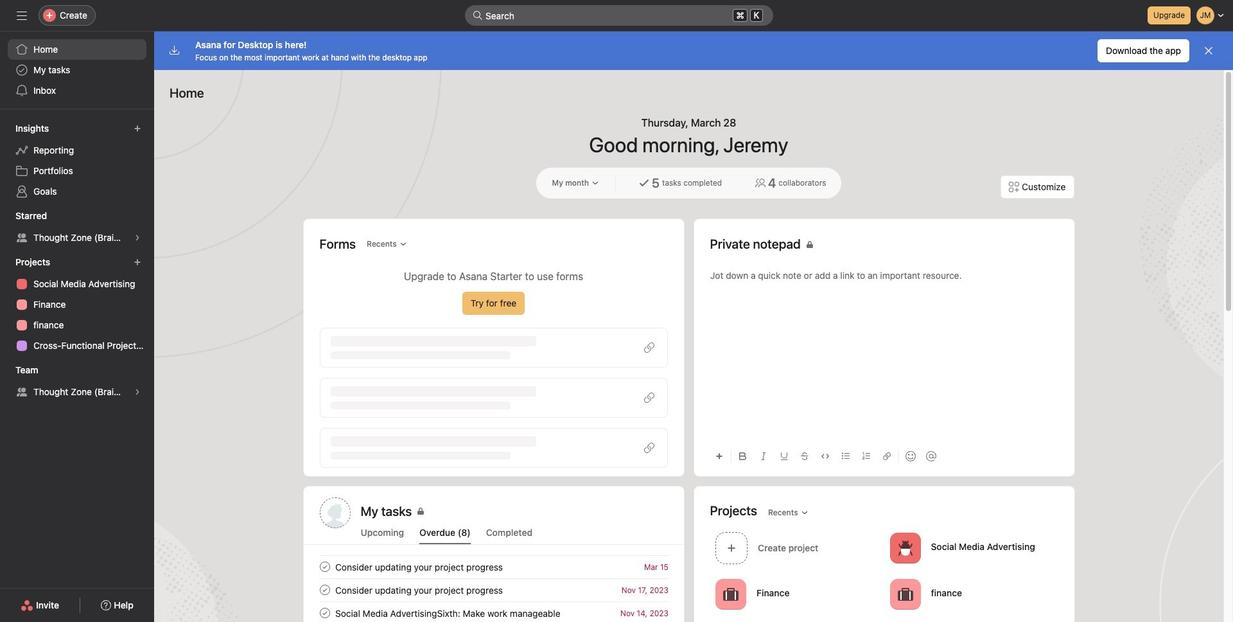 Task type: describe. For each thing, give the bounding box(es) containing it.
global element
[[0, 31, 154, 109]]

1 mark complete checkbox from the top
[[317, 559, 333, 574]]

see details, thought zone (brainstorm space) image
[[134, 388, 141, 396]]

2 mark complete image from the top
[[317, 605, 333, 621]]

new project or portfolio image
[[134, 258, 141, 266]]

1 briefcase image from the left
[[723, 586, 739, 602]]

insights element
[[0, 117, 154, 204]]

projects element
[[0, 251, 154, 359]]

see details, thought zone (brainstorm space) image
[[134, 234, 141, 242]]

at mention image
[[926, 451, 937, 461]]

insert an object image
[[716, 452, 723, 460]]

code image
[[822, 452, 829, 460]]

prominent image
[[473, 10, 483, 21]]

link image
[[883, 452, 891, 460]]

bulleted list image
[[842, 452, 850, 460]]

teams element
[[0, 359, 154, 405]]

Mark complete checkbox
[[317, 605, 333, 621]]

mark complete image
[[317, 559, 333, 574]]

Search tasks, projects, and more text field
[[465, 5, 774, 26]]



Task type: locate. For each thing, give the bounding box(es) containing it.
hide sidebar image
[[17, 10, 27, 21]]

new insights image
[[134, 125, 141, 132]]

0 horizontal spatial briefcase image
[[723, 586, 739, 602]]

list item
[[710, 528, 885, 567], [304, 555, 684, 578], [304, 578, 684, 601], [304, 601, 684, 622]]

0 vertical spatial mark complete image
[[317, 582, 333, 598]]

numbered list image
[[863, 452, 870, 460]]

0 vertical spatial mark complete checkbox
[[317, 559, 333, 574]]

Mark complete checkbox
[[317, 559, 333, 574], [317, 582, 333, 598]]

strikethrough image
[[801, 452, 809, 460]]

italics image
[[760, 452, 768, 460]]

starred element
[[0, 204, 154, 251]]

1 vertical spatial mark complete image
[[317, 605, 333, 621]]

None field
[[465, 5, 774, 26]]

2 briefcase image from the left
[[898, 586, 913, 602]]

mark complete image
[[317, 582, 333, 598], [317, 605, 333, 621]]

add profile photo image
[[320, 497, 351, 528]]

1 vertical spatial mark complete checkbox
[[317, 582, 333, 598]]

bug image
[[898, 540, 913, 556]]

1 mark complete image from the top
[[317, 582, 333, 598]]

underline image
[[780, 452, 788, 460]]

mark complete checkbox down mark complete image
[[317, 582, 333, 598]]

2 mark complete checkbox from the top
[[317, 582, 333, 598]]

1 horizontal spatial briefcase image
[[898, 586, 913, 602]]

mark complete checkbox up mark complete option
[[317, 559, 333, 574]]

bold image
[[739, 452, 747, 460]]

toolbar
[[710, 441, 1059, 470]]

briefcase image
[[723, 586, 739, 602], [898, 586, 913, 602]]

dismiss image
[[1204, 46, 1214, 56]]



Task type: vqa. For each thing, say whether or not it's contained in the screenshot.
the bottommost See details, Thought Zone (Brainstorm Space) image
yes



